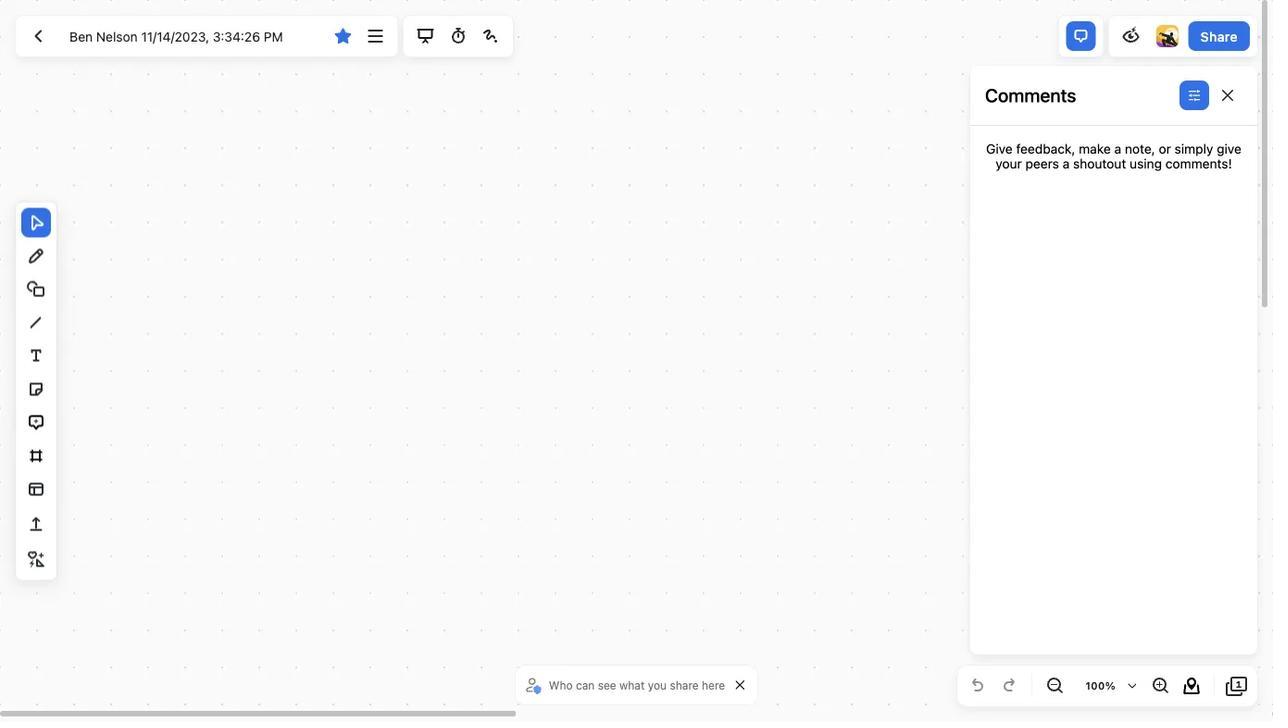 Task type: describe. For each thing, give the bounding box(es) containing it.
all eyes on me image
[[1120, 25, 1142, 47]]

what
[[619, 679, 645, 692]]

you
[[648, 679, 667, 692]]

0 horizontal spatial a
[[1063, 156, 1070, 171]]

1 horizontal spatial a
[[1114, 141, 1121, 156]]

who
[[549, 679, 573, 692]]

your
[[996, 156, 1022, 171]]

zoom in image
[[1149, 675, 1171, 697]]

comments
[[985, 84, 1076, 106]]

see
[[598, 679, 616, 692]]

unstar this whiteboard image
[[332, 25, 354, 47]]

100
[[1086, 680, 1105, 692]]

who can see what you share here button
[[523, 671, 730, 699]]

mini map image
[[1180, 675, 1203, 697]]

share
[[1201, 28, 1238, 44]]

timer image
[[447, 25, 469, 47]]

zoom out image
[[1043, 675, 1066, 697]]

comments!
[[1165, 156, 1232, 171]]

simply
[[1175, 141, 1213, 156]]

make
[[1079, 141, 1111, 156]]

or
[[1159, 141, 1171, 156]]

can
[[576, 679, 595, 692]]

share button
[[1189, 21, 1250, 51]]

peers
[[1025, 156, 1059, 171]]

feedback,
[[1016, 141, 1075, 156]]

%
[[1105, 680, 1116, 692]]

upload image
[[25, 513, 47, 536]]

pages image
[[1226, 675, 1248, 697]]



Task type: vqa. For each thing, say whether or not it's contained in the screenshot.
Mini Map icon
yes



Task type: locate. For each thing, give the bounding box(es) containing it.
give
[[986, 141, 1013, 156]]

note,
[[1125, 141, 1155, 156]]

filter menu for comments image
[[1183, 84, 1205, 106]]

a left the note, at the right of page
[[1114, 141, 1121, 156]]

comment panel image
[[1070, 25, 1092, 47]]

a right peers
[[1063, 156, 1070, 171]]

dashboard image
[[27, 25, 49, 47]]

give feedback, make a note, or simply give your peers a shoutout using comments!
[[986, 141, 1241, 171]]

who can see what you share here
[[549, 679, 725, 692]]

share
[[670, 679, 699, 692]]

templates image
[[25, 478, 47, 500]]

more options image
[[364, 25, 387, 47]]

present image
[[414, 25, 437, 47]]

more tools image
[[25, 549, 47, 571]]

give
[[1217, 141, 1241, 156]]

a
[[1114, 141, 1121, 156], [1063, 156, 1070, 171]]

using
[[1130, 156, 1162, 171]]

here
[[702, 679, 725, 692]]

Document name text field
[[56, 21, 325, 51]]

100 %
[[1086, 680, 1116, 692]]

shoutout
[[1073, 156, 1126, 171]]

laser image
[[480, 25, 502, 47]]



